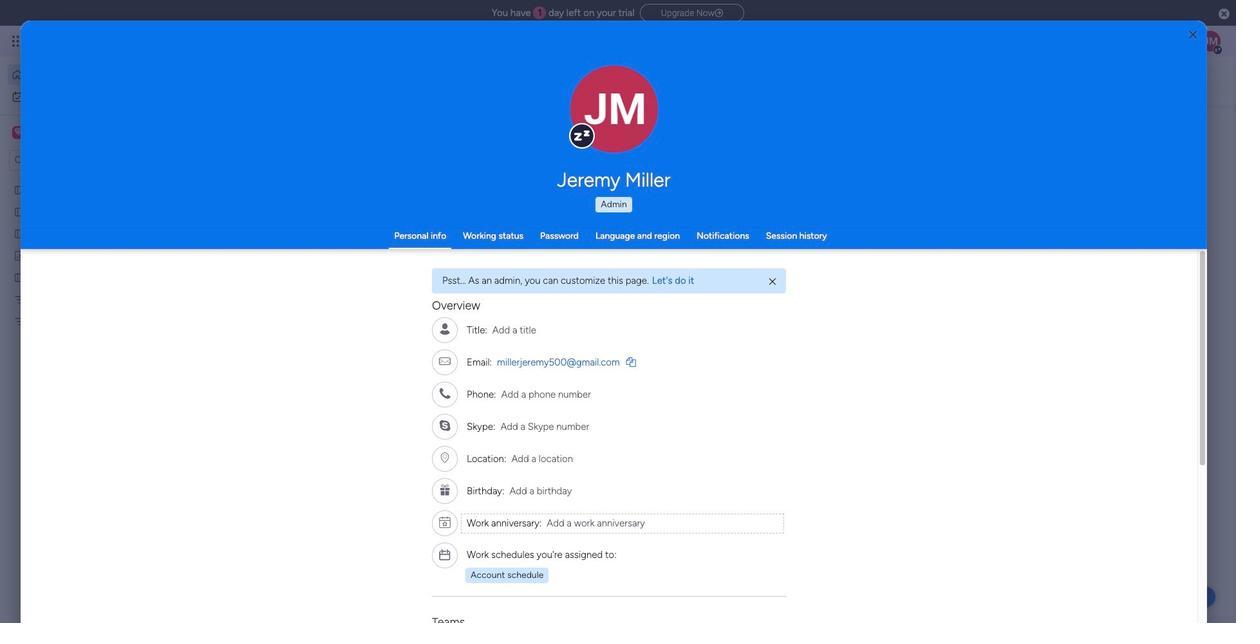 Task type: describe. For each thing, give the bounding box(es) containing it.
0 horizontal spatial component image
[[611, 281, 623, 293]]

Search in workspace field
[[27, 153, 108, 168]]

dapulse rightstroke image
[[715, 8, 723, 18]]

dapulse x slim image
[[769, 276, 776, 288]]

1 horizontal spatial component image
[[659, 524, 670, 535]]

shareable board image inside quick search results list box
[[433, 261, 447, 275]]

0 vertical spatial public board image
[[14, 205, 26, 218]]

public dashboard image
[[14, 249, 26, 261]]

workspace image inside "element"
[[14, 126, 23, 140]]

2 vertical spatial public board image
[[790, 261, 804, 275]]

jeremy miller image
[[1200, 31, 1221, 52]]

add to favorites image
[[746, 261, 759, 274]]



Task type: locate. For each thing, give the bounding box(es) containing it.
1 vertical spatial shareable board image
[[433, 261, 447, 275]]

0 vertical spatial option
[[8, 64, 156, 85]]

component image
[[433, 281, 444, 293]]

public board image
[[14, 205, 26, 218], [14, 227, 26, 240], [790, 261, 804, 275]]

shareable board image up component icon
[[433, 261, 447, 275]]

1 vertical spatial option
[[8, 86, 156, 107]]

1 vertical spatial workspace image
[[619, 505, 650, 535]]

shareable board image
[[14, 184, 26, 196], [433, 261, 447, 275]]

0 horizontal spatial workspace image
[[14, 126, 23, 140]]

shareable board image down workspace image
[[14, 184, 26, 196]]

1 vertical spatial public board image
[[14, 227, 26, 240]]

0 horizontal spatial public board image
[[14, 271, 26, 283]]

workspace selection element
[[12, 125, 108, 142]]

remove from favorites image
[[568, 261, 581, 274]]

public board image
[[611, 261, 626, 275], [14, 271, 26, 283]]

component image
[[611, 281, 623, 293], [790, 281, 802, 293], [659, 524, 670, 535]]

2 vertical spatial option
[[0, 178, 164, 181]]

0 vertical spatial shareable board image
[[14, 184, 26, 196]]

workspace image
[[14, 126, 23, 140], [619, 505, 650, 535]]

2 horizontal spatial component image
[[790, 281, 802, 293]]

select product image
[[12, 35, 24, 48]]

workspace image
[[12, 126, 25, 140]]

1 horizontal spatial public board image
[[611, 261, 626, 275]]

dapulse close image
[[1219, 8, 1230, 21]]

1 horizontal spatial workspace image
[[619, 505, 650, 535]]

public board image right remove from favorites icon
[[611, 261, 626, 275]]

1 horizontal spatial shareable board image
[[433, 261, 447, 275]]

close image
[[1189, 30, 1197, 40]]

0 horizontal spatial shareable board image
[[14, 184, 26, 196]]

option
[[8, 64, 156, 85], [8, 86, 156, 107], [0, 178, 164, 181]]

quick search results list box
[[238, 146, 961, 317]]

list box
[[0, 176, 164, 506]]

public board image down public dashboard image
[[14, 271, 26, 283]]

copied! image
[[626, 357, 636, 367]]

0 vertical spatial workspace image
[[14, 126, 23, 140]]



Task type: vqa. For each thing, say whether or not it's contained in the screenshot.
Remove from favorites image
yes



